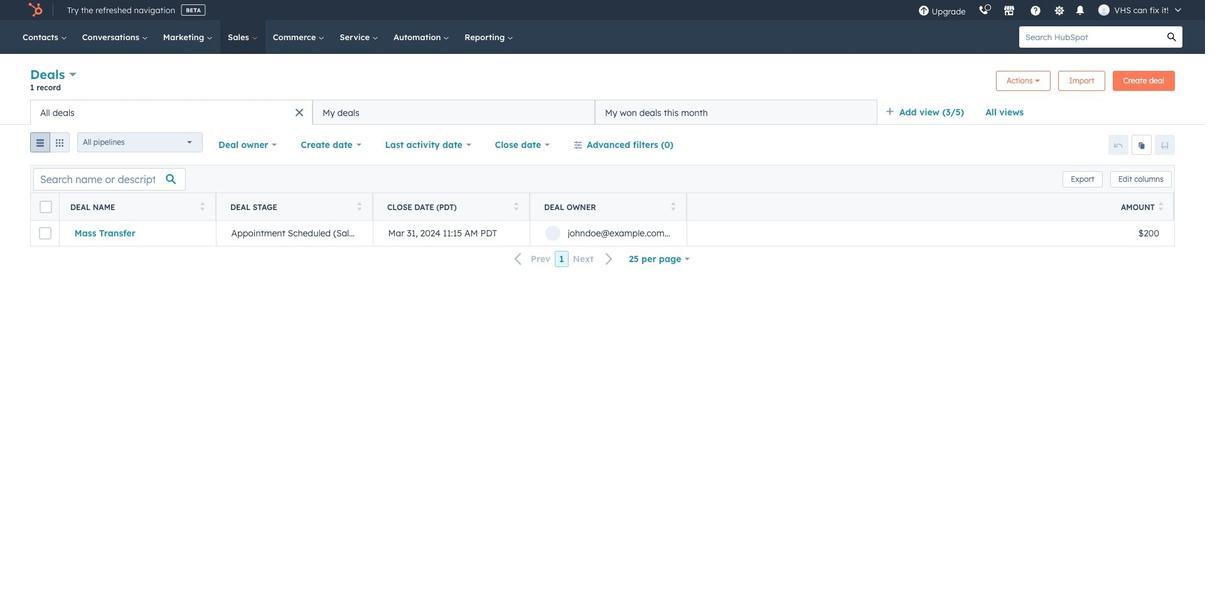 Task type: vqa. For each thing, say whether or not it's contained in the screenshot.
Jer Mill icon
yes



Task type: describe. For each thing, give the bounding box(es) containing it.
jer mill image
[[1099, 4, 1110, 16]]

press to sort. image for 3rd press to sort. element from right
[[514, 202, 519, 211]]

Search name or description search field
[[33, 168, 186, 191]]

1 press to sort. element from the left
[[200, 202, 205, 213]]

marketplaces image
[[1004, 6, 1015, 17]]

press to sort. image for fourth press to sort. element
[[671, 202, 676, 211]]



Task type: locate. For each thing, give the bounding box(es) containing it.
banner
[[30, 65, 1176, 100]]

2 horizontal spatial press to sort. image
[[1159, 202, 1164, 211]]

1 horizontal spatial press to sort. image
[[357, 202, 362, 211]]

1 press to sort. image from the left
[[514, 202, 519, 211]]

0 horizontal spatial press to sort. image
[[200, 202, 205, 211]]

press to sort. image
[[514, 202, 519, 211], [671, 202, 676, 211]]

pagination navigation
[[507, 251, 621, 268]]

press to sort. image
[[200, 202, 205, 211], [357, 202, 362, 211], [1159, 202, 1164, 211]]

4 press to sort. element from the left
[[671, 202, 676, 213]]

1 horizontal spatial press to sort. image
[[671, 202, 676, 211]]

0 horizontal spatial press to sort. image
[[514, 202, 519, 211]]

group
[[30, 133, 70, 158]]

5 press to sort. element from the left
[[1159, 202, 1164, 213]]

press to sort. element
[[200, 202, 205, 213], [357, 202, 362, 213], [514, 202, 519, 213], [671, 202, 676, 213], [1159, 202, 1164, 213]]

3 press to sort. element from the left
[[514, 202, 519, 213]]

3 press to sort. image from the left
[[1159, 202, 1164, 211]]

Search HubSpot search field
[[1020, 26, 1162, 48]]

2 press to sort. element from the left
[[357, 202, 362, 213]]

2 press to sort. image from the left
[[671, 202, 676, 211]]

2 press to sort. image from the left
[[357, 202, 362, 211]]

menu
[[912, 0, 1191, 20]]

1 press to sort. image from the left
[[200, 202, 205, 211]]



